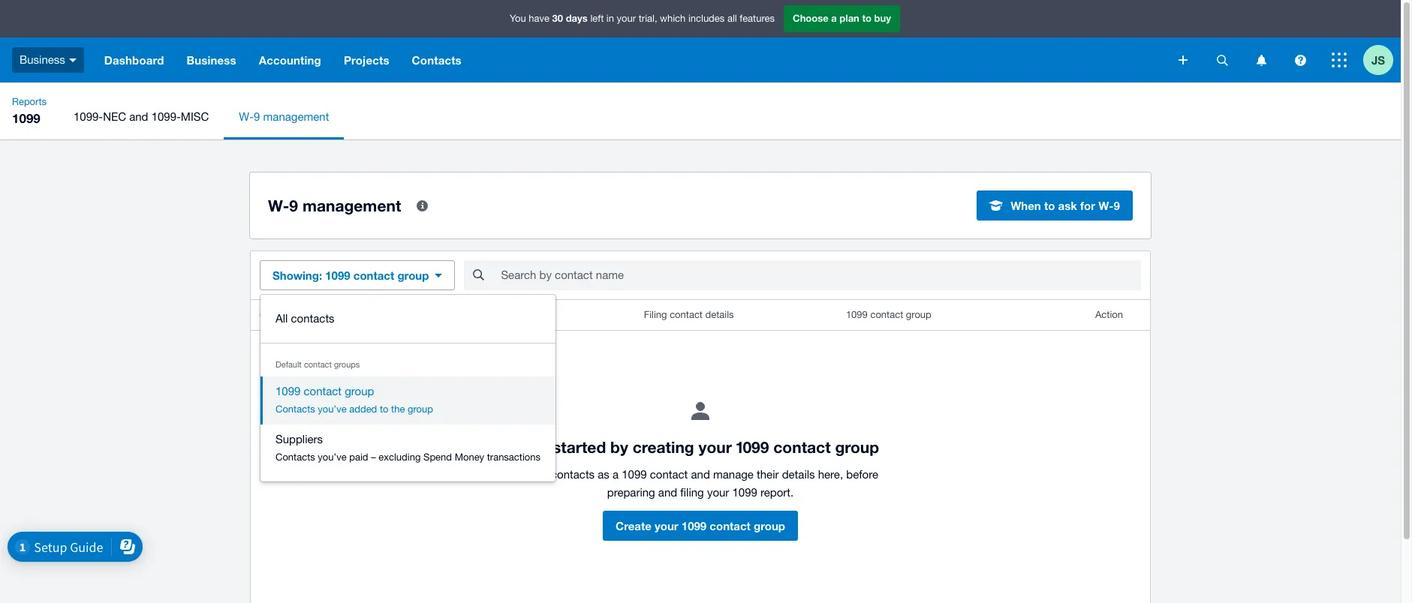 Task type: locate. For each thing, give the bounding box(es) containing it.
0 vertical spatial contacts
[[291, 312, 335, 325]]

0 vertical spatial w-9 management
[[239, 110, 329, 123]]

management down accounting popup button
[[263, 110, 329, 123]]

details up report.
[[782, 469, 815, 481]]

1099 inside button
[[682, 520, 707, 533]]

1099 down search by contact name field
[[846, 309, 868, 321]]

1 vertical spatial and
[[691, 469, 710, 481]]

1099 contact group contacts you've added to the group
[[276, 385, 433, 415]]

your inside mark contacts as a 1099 contact and manage their details here, before preparing and filing your 1099 report.
[[707, 487, 729, 499]]

1 horizontal spatial a
[[832, 12, 837, 24]]

2 horizontal spatial w-
[[1099, 199, 1114, 213]]

as
[[598, 469, 610, 481]]

1 horizontal spatial details
[[782, 469, 815, 481]]

a right as
[[613, 469, 619, 481]]

create
[[616, 520, 652, 533]]

1099-nec and 1099-misc
[[74, 110, 209, 123]]

default
[[276, 360, 302, 370]]

misc
[[181, 110, 209, 123]]

filing
[[644, 309, 667, 321]]

buy
[[875, 12, 891, 24]]

0 horizontal spatial 1099-
[[74, 110, 103, 123]]

your right in
[[617, 13, 636, 24]]

1 vertical spatial contacts
[[276, 404, 315, 415]]

contacts inside '1099 contact group contacts you've added to the group'
[[276, 404, 315, 415]]

w-9 management up 'showing: 1099 contact group'
[[268, 196, 401, 215]]

your right "create"
[[655, 520, 679, 533]]

which
[[660, 13, 686, 24]]

w-9 management down accounting popup button
[[239, 110, 329, 123]]

started
[[553, 439, 606, 457]]

your up manage
[[699, 439, 732, 457]]

1 horizontal spatial business button
[[175, 38, 248, 83]]

in
[[607, 13, 614, 24]]

get
[[522, 439, 548, 457]]

banner
[[0, 0, 1401, 83]]

contact
[[354, 269, 394, 282], [670, 309, 703, 321], [871, 309, 904, 321], [304, 360, 332, 370], [304, 385, 342, 398], [774, 439, 831, 457], [650, 469, 688, 481], [710, 520, 751, 533]]

you have 30 days left in your trial, which includes all features
[[510, 12, 775, 24]]

added
[[349, 404, 377, 415]]

0 horizontal spatial and
[[129, 110, 148, 123]]

your
[[617, 13, 636, 24], [699, 439, 732, 457], [707, 487, 729, 499], [655, 520, 679, 533]]

a inside mark contacts as a 1099 contact and manage their details here, before preparing and filing your 1099 report.
[[613, 469, 619, 481]]

navigation containing dashboard
[[93, 38, 1169, 83]]

contacts right all
[[291, 312, 335, 325]]

group
[[398, 269, 429, 282], [906, 309, 932, 321], [345, 385, 374, 398], [408, 404, 433, 415], [835, 439, 880, 457], [754, 520, 786, 533]]

2 vertical spatial to
[[380, 404, 389, 415]]

1099 down the reports link
[[12, 110, 40, 126]]

contacts inside all contacts button
[[291, 312, 335, 325]]

to left ask
[[1045, 199, 1055, 213]]

name
[[297, 309, 322, 321]]

and left filing
[[659, 487, 678, 499]]

1099 down manage
[[733, 487, 758, 499]]

business button up reports
[[0, 38, 93, 83]]

dashboard
[[104, 53, 164, 67]]

1 vertical spatial a
[[613, 469, 619, 481]]

2 horizontal spatial to
[[1045, 199, 1055, 213]]

contacts right projects 'popup button'
[[412, 53, 462, 67]]

1 vertical spatial details
[[782, 469, 815, 481]]

1 horizontal spatial business
[[187, 53, 236, 67]]

1 vertical spatial w-9 management
[[268, 196, 401, 215]]

banner containing js
[[0, 0, 1401, 83]]

w- right misc
[[239, 110, 254, 123]]

0 vertical spatial to
[[862, 12, 872, 24]]

business up misc
[[187, 53, 236, 67]]

reports
[[12, 96, 47, 107]]

2 1099- from the left
[[151, 110, 181, 123]]

and right "nec"
[[129, 110, 148, 123]]

business button
[[0, 38, 93, 83], [175, 38, 248, 83]]

2 vertical spatial contacts
[[276, 452, 315, 463]]

transactions
[[487, 452, 541, 463]]

and
[[129, 110, 148, 123], [691, 469, 710, 481], [659, 487, 678, 499]]

1099
[[12, 110, 40, 126], [325, 269, 350, 282], [846, 309, 868, 321], [276, 385, 301, 398], [737, 439, 769, 457], [622, 469, 647, 481], [733, 487, 758, 499], [682, 520, 707, 533]]

contacts
[[412, 53, 462, 67], [276, 404, 315, 415], [276, 452, 315, 463]]

0 horizontal spatial w-
[[239, 110, 254, 123]]

mark
[[523, 469, 548, 481]]

menu
[[59, 95, 1401, 140]]

details
[[706, 309, 734, 321], [782, 469, 815, 481]]

creating
[[633, 439, 694, 457]]

1099 up preparing
[[622, 469, 647, 481]]

contact
[[260, 309, 295, 321]]

you've left added
[[318, 404, 347, 415]]

when to ask for w-9 button
[[977, 191, 1133, 221]]

9 right misc
[[254, 110, 260, 123]]

to left the
[[380, 404, 389, 415]]

w-9 management
[[239, 110, 329, 123], [268, 196, 401, 215]]

business button up misc
[[175, 38, 248, 83]]

ask
[[1059, 199, 1078, 213]]

you
[[510, 13, 526, 24]]

1 horizontal spatial contacts
[[551, 469, 595, 481]]

details right filing
[[706, 309, 734, 321]]

1099- right "nec"
[[151, 110, 181, 123]]

you've inside '1099 contact group contacts you've added to the group'
[[318, 404, 347, 415]]

group
[[261, 295, 556, 482]]

0 horizontal spatial business button
[[0, 38, 93, 83]]

w- up showing:
[[268, 196, 289, 215]]

contacts inside mark contacts as a 1099 contact and manage their details here, before preparing and filing your 1099 report.
[[551, 469, 595, 481]]

9 right for
[[1114, 199, 1120, 213]]

a
[[832, 12, 837, 24], [613, 469, 619, 481]]

1 vertical spatial to
[[1045, 199, 1055, 213]]

manage
[[713, 469, 754, 481]]

contact inside mark contacts as a 1099 contact and manage their details here, before preparing and filing your 1099 report.
[[650, 469, 688, 481]]

management up 'showing: 1099 contact group'
[[303, 196, 401, 215]]

you've left paid
[[318, 452, 347, 463]]

business up reports
[[20, 53, 65, 66]]

have
[[529, 13, 550, 24]]

1099-
[[74, 110, 103, 123], [151, 110, 181, 123]]

nec
[[103, 110, 126, 123]]

contacts
[[291, 312, 335, 325], [551, 469, 595, 481]]

to left buy at the top right of page
[[862, 12, 872, 24]]

your down manage
[[707, 487, 729, 499]]

w-
[[239, 110, 254, 123], [268, 196, 289, 215], [1099, 199, 1114, 213]]

preparing
[[607, 487, 655, 499]]

and up filing
[[691, 469, 710, 481]]

report.
[[761, 487, 794, 499]]

before
[[847, 469, 879, 481]]

contacts down started on the bottom left
[[551, 469, 595, 481]]

suppliers contacts you've paid – excluding spend money transactions
[[276, 433, 541, 463]]

groups
[[334, 360, 360, 370]]

management
[[263, 110, 329, 123], [303, 196, 401, 215]]

1099 down 'default' at the left of page
[[276, 385, 301, 398]]

business
[[20, 53, 65, 66], [187, 53, 236, 67]]

excluding
[[379, 452, 421, 463]]

0 horizontal spatial contacts
[[291, 312, 335, 325]]

filing contact details
[[644, 309, 734, 321]]

0 vertical spatial contacts
[[412, 53, 462, 67]]

1099 right showing:
[[325, 269, 350, 282]]

js
[[1372, 53, 1386, 66]]

contacts down suppliers
[[276, 452, 315, 463]]

1 vertical spatial you've
[[318, 452, 347, 463]]

js button
[[1364, 38, 1401, 83]]

reports link
[[6, 95, 53, 110]]

0 horizontal spatial svg image
[[1179, 56, 1188, 65]]

0 vertical spatial and
[[129, 110, 148, 123]]

w-9 management link
[[224, 95, 344, 140]]

1 horizontal spatial 1099-
[[151, 110, 181, 123]]

0 vertical spatial details
[[706, 309, 734, 321]]

1 vertical spatial contacts
[[551, 469, 595, 481]]

contacts up suppliers
[[276, 404, 315, 415]]

0 vertical spatial you've
[[318, 404, 347, 415]]

9
[[254, 110, 260, 123], [289, 196, 298, 215], [1114, 199, 1120, 213]]

1099- right reports 1099
[[74, 110, 103, 123]]

svg image
[[1217, 54, 1228, 66], [1179, 56, 1188, 65]]

1 you've from the top
[[318, 404, 347, 415]]

0 vertical spatial management
[[263, 110, 329, 123]]

get started by creating your 1099 contact group
[[522, 439, 880, 457]]

to inside button
[[1045, 199, 1055, 213]]

0 vertical spatial a
[[832, 12, 837, 24]]

choose a plan to buy
[[793, 12, 891, 24]]

navigation
[[93, 38, 1169, 83]]

svg image
[[1332, 53, 1347, 68], [1257, 54, 1267, 66], [1295, 54, 1306, 66], [69, 58, 76, 62]]

the
[[391, 404, 405, 415]]

1 vertical spatial management
[[303, 196, 401, 215]]

your inside button
[[655, 520, 679, 533]]

2 horizontal spatial 9
[[1114, 199, 1120, 213]]

list box
[[261, 295, 556, 482]]

showing: 1099 contact group button
[[260, 261, 455, 291]]

plan
[[840, 12, 860, 24]]

2 you've from the top
[[318, 452, 347, 463]]

group containing all contacts
[[261, 295, 556, 482]]

0 horizontal spatial to
[[380, 404, 389, 415]]

create your 1099 contact group
[[616, 520, 786, 533]]

9 up showing:
[[289, 196, 298, 215]]

all
[[728, 13, 737, 24]]

you've
[[318, 404, 347, 415], [318, 452, 347, 463]]

1 horizontal spatial and
[[659, 487, 678, 499]]

a left plan
[[832, 12, 837, 24]]

1099 down filing
[[682, 520, 707, 533]]

navigation inside 'banner'
[[93, 38, 1169, 83]]

to
[[862, 12, 872, 24], [1045, 199, 1055, 213], [380, 404, 389, 415]]

w- right for
[[1099, 199, 1114, 213]]

contact name
[[260, 309, 322, 321]]

0 horizontal spatial a
[[613, 469, 619, 481]]



Task type: vqa. For each thing, say whether or not it's contained in the screenshot.
when to ask for w-9 button
yes



Task type: describe. For each thing, give the bounding box(es) containing it.
1099-nec and 1099-misc link
[[59, 95, 224, 140]]

9 inside button
[[1114, 199, 1120, 213]]

spend
[[424, 452, 452, 463]]

0 horizontal spatial details
[[706, 309, 734, 321]]

1 business button from the left
[[0, 38, 93, 83]]

trial,
[[639, 13, 658, 24]]

dashboard link
[[93, 38, 175, 83]]

projects
[[344, 53, 389, 67]]

all contacts
[[276, 312, 335, 325]]

features
[[740, 13, 775, 24]]

w-9 management information image
[[407, 191, 437, 221]]

default contact groups
[[276, 360, 360, 370]]

choose
[[793, 12, 829, 24]]

left
[[591, 13, 604, 24]]

Search by contact name field
[[500, 261, 1142, 290]]

1099 inside popup button
[[325, 269, 350, 282]]

w- inside w-9 management link
[[239, 110, 254, 123]]

contact inside button
[[710, 520, 751, 533]]

2 vertical spatial and
[[659, 487, 678, 499]]

showing: 1099 contact group
[[273, 269, 429, 282]]

1099 up the their
[[737, 439, 769, 457]]

group inside button
[[754, 520, 786, 533]]

when
[[1011, 199, 1041, 213]]

contacts inside contacts popup button
[[412, 53, 462, 67]]

contact inside '1099 contact group contacts you've added to the group'
[[304, 385, 342, 398]]

group inside popup button
[[398, 269, 429, 282]]

1 1099- from the left
[[74, 110, 103, 123]]

1099 inside '1099 contact group contacts you've added to the group'
[[276, 385, 301, 398]]

your inside you have 30 days left in your trial, which includes all features
[[617, 13, 636, 24]]

1099 contact group
[[846, 309, 932, 321]]

details inside mark contacts as a 1099 contact and manage their details here, before preparing and filing your 1099 report.
[[782, 469, 815, 481]]

1 horizontal spatial to
[[862, 12, 872, 24]]

you've inside "suppliers contacts you've paid – excluding spend money transactions"
[[318, 452, 347, 463]]

when to ask for w-9
[[1011, 199, 1120, 213]]

paid
[[349, 452, 368, 463]]

accounting
[[259, 53, 321, 67]]

30
[[552, 12, 563, 24]]

0 horizontal spatial 9
[[254, 110, 260, 123]]

management inside menu
[[263, 110, 329, 123]]

reports 1099
[[12, 96, 47, 126]]

showing:
[[273, 269, 322, 282]]

contacts for mark
[[551, 469, 595, 481]]

w- inside when to ask for w-9 button
[[1099, 199, 1114, 213]]

create your 1099 contact group button
[[603, 511, 798, 541]]

contacts button
[[401, 38, 473, 83]]

action
[[1096, 309, 1124, 321]]

includes
[[689, 13, 725, 24]]

here,
[[818, 469, 843, 481]]

1 horizontal spatial w-
[[268, 196, 289, 215]]

suppliers
[[276, 433, 323, 446]]

contact inside popup button
[[354, 269, 394, 282]]

all
[[276, 312, 288, 325]]

–
[[371, 452, 376, 463]]

days
[[566, 12, 588, 24]]

1 horizontal spatial 9
[[289, 196, 298, 215]]

by
[[611, 439, 628, 457]]

w-9 management inside menu
[[239, 110, 329, 123]]

list of 1099 contacts element
[[251, 300, 1151, 604]]

contacts for all
[[291, 312, 335, 325]]

2 business button from the left
[[175, 38, 248, 83]]

menu containing 1099-nec and 1099-misc
[[59, 95, 1401, 140]]

accounting button
[[248, 38, 333, 83]]

1099 inside reports 1099
[[12, 110, 40, 126]]

to inside '1099 contact group contacts you've added to the group'
[[380, 404, 389, 415]]

list box containing all contacts
[[261, 295, 556, 482]]

for
[[1081, 199, 1096, 213]]

2 horizontal spatial and
[[691, 469, 710, 481]]

filing
[[681, 487, 704, 499]]

projects button
[[333, 38, 401, 83]]

contacts inside "suppliers contacts you've paid – excluding spend money transactions"
[[276, 452, 315, 463]]

0 horizontal spatial business
[[20, 53, 65, 66]]

and inside menu
[[129, 110, 148, 123]]

all contacts button
[[261, 304, 556, 334]]

their
[[757, 469, 779, 481]]

money
[[455, 452, 485, 463]]

mark contacts as a 1099 contact and manage their details here, before preparing and filing your 1099 report.
[[523, 469, 879, 499]]

1 horizontal spatial svg image
[[1217, 54, 1228, 66]]



